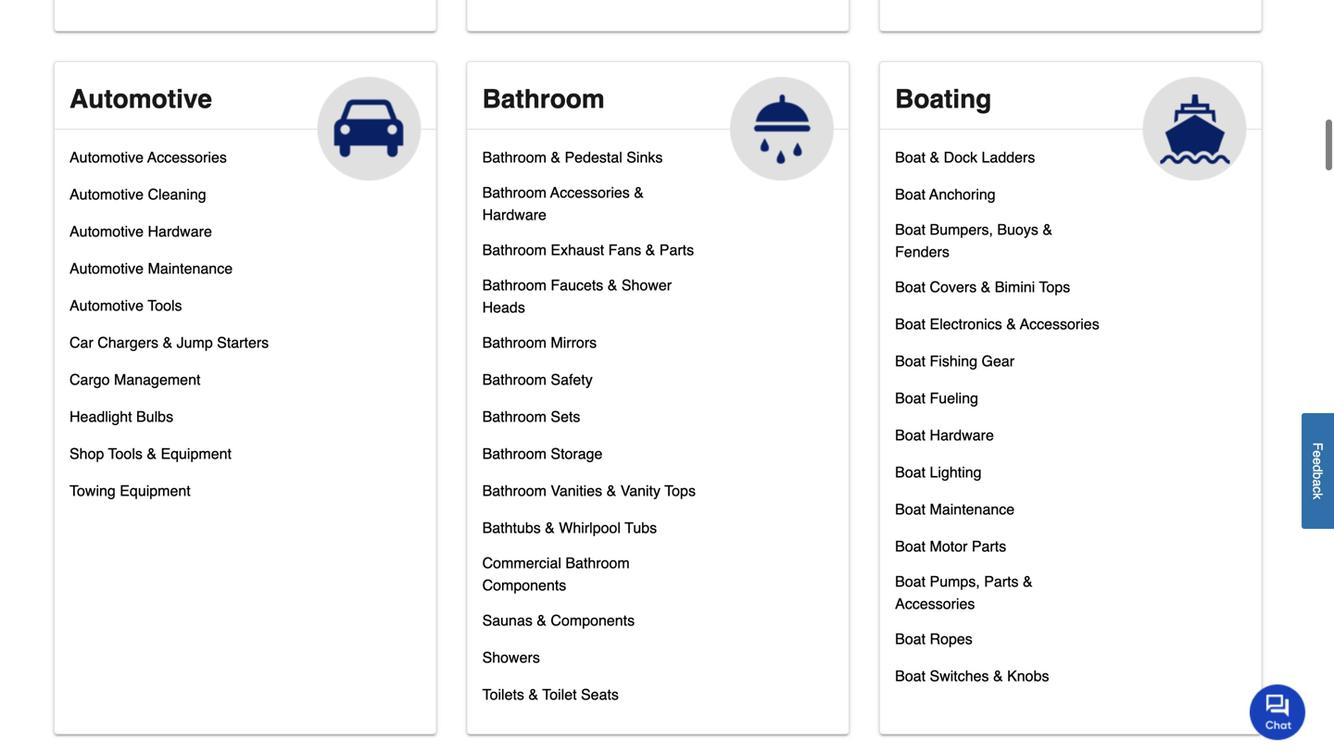Task type: vqa. For each thing, say whether or not it's contained in the screenshot.
"Cargo Management"
yes



Task type: describe. For each thing, give the bounding box(es) containing it.
boat for boat & dock ladders
[[896, 149, 926, 166]]

boat for boat hardware
[[896, 427, 926, 444]]

motor
[[930, 538, 968, 555]]

shop tools & equipment link
[[70, 441, 232, 478]]

boat for boat maintenance
[[896, 501, 926, 518]]

fueling
[[930, 390, 979, 407]]

boat lighting
[[896, 464, 982, 481]]

2 e from the top
[[1311, 458, 1326, 465]]

1 e from the top
[[1311, 451, 1326, 458]]

boat motor parts link
[[896, 534, 1007, 571]]

car
[[70, 334, 93, 351]]

boat for boat fishing gear
[[896, 353, 926, 370]]

bathroom for bathroom mirrors
[[483, 334, 547, 351]]

pumps,
[[930, 573, 981, 590]]

hardware inside bathroom accessories & hardware
[[483, 206, 547, 223]]

parts for boat pumps, parts & accessories
[[985, 573, 1019, 590]]

knobs
[[1008, 668, 1050, 685]]

1 vertical spatial equipment
[[120, 482, 191, 500]]

boat for boat electronics & accessories
[[896, 316, 926, 333]]

bathroom sets link
[[483, 404, 581, 441]]

boat fueling link
[[896, 386, 979, 423]]

automotive tools
[[70, 297, 182, 314]]

toilet
[[543, 686, 577, 704]]

cargo management
[[70, 371, 201, 388]]

0 vertical spatial equipment
[[161, 445, 232, 463]]

bathroom for bathroom accessories & hardware
[[483, 184, 547, 201]]

automotive maintenance
[[70, 260, 233, 277]]

whirlpool
[[559, 520, 621, 537]]

bathroom for bathroom faucets & shower heads
[[483, 277, 547, 294]]

anchoring
[[930, 186, 996, 203]]

bathroom for bathroom exhaust fans & parts
[[483, 241, 547, 259]]

accessories inside bathroom accessories & hardware
[[551, 184, 630, 201]]

chargers
[[98, 334, 159, 351]]

a
[[1311, 480, 1326, 487]]

boat bumpers, buoys & fenders
[[896, 221, 1053, 260]]

automotive for automotive cleaning
[[70, 186, 144, 203]]

cargo
[[70, 371, 110, 388]]

bathroom for bathroom
[[483, 84, 605, 114]]

toilets & toilet seats
[[483, 686, 619, 704]]

bathroom vanities & vanity tops
[[483, 482, 696, 500]]

bathroom faucets & shower heads link
[[483, 274, 697, 330]]

cleaning
[[148, 186, 206, 203]]

management
[[114, 371, 201, 388]]

fans
[[609, 241, 642, 259]]

& left dock
[[930, 149, 940, 166]]

exhaust
[[551, 241, 605, 259]]

bathroom storage link
[[483, 441, 603, 478]]

jump
[[177, 334, 213, 351]]

boat for boat bumpers, buoys & fenders
[[896, 221, 926, 238]]

automotive cleaning link
[[70, 182, 206, 219]]

boat electronics & accessories
[[896, 316, 1100, 333]]

switches
[[930, 668, 990, 685]]

boat covers & bimini tops link
[[896, 274, 1071, 311]]

f e e d b a c k
[[1311, 443, 1326, 500]]

boating link
[[881, 62, 1262, 181]]

boat for boat anchoring
[[896, 186, 926, 203]]

bathroom mirrors link
[[483, 330, 597, 367]]

tops for boat covers & bimini tops
[[1040, 278, 1071, 296]]

bathroom accessories & hardware
[[483, 184, 644, 223]]

boat & dock ladders
[[896, 149, 1036, 166]]

bathroom & pedestal sinks
[[483, 149, 663, 166]]

& right saunas
[[537, 612, 547, 629]]

automotive maintenance link
[[70, 256, 233, 293]]

car chargers & jump starters
[[70, 334, 269, 351]]

boat fishing gear
[[896, 353, 1015, 370]]

boat for boat pumps, parts & accessories
[[896, 573, 926, 590]]

cargo management link
[[70, 367, 201, 404]]

towing
[[70, 482, 116, 500]]

pedestal
[[565, 149, 623, 166]]

f e e d b a c k button
[[1302, 413, 1335, 529]]

boat ropes link
[[896, 627, 973, 664]]

bathroom for bathroom & pedestal sinks
[[483, 149, 547, 166]]

automotive for automotive hardware
[[70, 223, 144, 240]]

b
[[1311, 472, 1326, 480]]

boat anchoring link
[[896, 182, 996, 219]]

automotive for automotive accessories
[[70, 149, 144, 166]]

saunas & components
[[483, 612, 635, 629]]

bathroom safety link
[[483, 367, 593, 404]]

toilets
[[483, 686, 525, 704]]

boat for boat ropes
[[896, 631, 926, 648]]

boat fishing gear link
[[896, 348, 1015, 386]]

boat motor parts
[[896, 538, 1007, 555]]

& right fans
[[646, 241, 656, 259]]

& left vanity
[[607, 482, 617, 500]]

chat invite button image
[[1251, 684, 1307, 741]]

boat for boat fueling
[[896, 390, 926, 407]]

& left jump
[[163, 334, 173, 351]]

boat maintenance
[[896, 501, 1015, 518]]

bathroom storage
[[483, 445, 603, 463]]

vanity
[[621, 482, 661, 500]]

headlight bulbs
[[70, 408, 173, 425]]

tools for shop
[[108, 445, 143, 463]]

boat switches & knobs link
[[896, 664, 1050, 701]]

shop
[[70, 445, 104, 463]]

automotive hardware link
[[70, 219, 212, 256]]

bathtubs & whirlpool tubs
[[483, 520, 657, 537]]

bathtubs
[[483, 520, 541, 537]]

bathtubs & whirlpool tubs link
[[483, 515, 657, 552]]

bathroom inside "commercial bathroom components"
[[566, 555, 630, 572]]

bathroom image
[[731, 77, 834, 181]]

automotive for automotive tools
[[70, 297, 144, 314]]

hardware for automotive hardware
[[148, 223, 212, 240]]

tops for bathroom vanities & vanity tops
[[665, 482, 696, 500]]

lighting
[[930, 464, 982, 481]]

tools for automotive
[[148, 297, 182, 314]]

showers link
[[483, 645, 540, 682]]

& down bimini
[[1007, 316, 1017, 333]]

boat bumpers, buoys & fenders link
[[896, 219, 1110, 274]]

boat hardware link
[[896, 423, 995, 460]]

0 vertical spatial parts
[[660, 241, 694, 259]]

& down bulbs
[[147, 445, 157, 463]]



Task type: locate. For each thing, give the bounding box(es) containing it.
boat & dock ladders link
[[896, 145, 1036, 182]]

tops right bimini
[[1040, 278, 1071, 296]]

automotive cleaning
[[70, 186, 206, 203]]

boating image
[[1144, 77, 1247, 181]]

hardware
[[483, 206, 547, 223], [148, 223, 212, 240], [930, 427, 995, 444]]

parts up shower
[[660, 241, 694, 259]]

& left the knobs
[[994, 668, 1004, 685]]

1 horizontal spatial maintenance
[[930, 501, 1015, 518]]

bathroom for bathroom safety
[[483, 371, 547, 388]]

& left "toilet"
[[529, 686, 539, 704]]

accessories inside boat pumps, parts & accessories
[[896, 596, 976, 613]]

towing equipment link
[[70, 478, 191, 515]]

bathroom for bathroom vanities & vanity tops
[[483, 482, 547, 500]]

hardware up lighting
[[930, 427, 995, 444]]

boat
[[896, 149, 926, 166], [896, 186, 926, 203], [896, 221, 926, 238], [896, 278, 926, 296], [896, 316, 926, 333], [896, 353, 926, 370], [896, 390, 926, 407], [896, 427, 926, 444], [896, 464, 926, 481], [896, 501, 926, 518], [896, 538, 926, 555], [896, 573, 926, 590], [896, 631, 926, 648], [896, 668, 926, 685]]

boat covers & bimini tops
[[896, 278, 1071, 296]]

3 boat from the top
[[896, 221, 926, 238]]

0 horizontal spatial hardware
[[148, 223, 212, 240]]

boat for boat lighting
[[896, 464, 926, 481]]

d
[[1311, 465, 1326, 472]]

parts inside "link"
[[972, 538, 1007, 555]]

4 automotive from the top
[[70, 223, 144, 240]]

5 automotive from the top
[[70, 260, 144, 277]]

boat electronics & accessories link
[[896, 311, 1100, 348]]

0 horizontal spatial tools
[[108, 445, 143, 463]]

boat left lighting
[[896, 464, 926, 481]]

2 vertical spatial parts
[[985, 573, 1019, 590]]

14 boat from the top
[[896, 668, 926, 685]]

boat inside boat pumps, parts & accessories
[[896, 573, 926, 590]]

accessories down pumps,
[[896, 596, 976, 613]]

boat pumps, parts & accessories link
[[896, 571, 1110, 627]]

automotive accessories link
[[70, 145, 227, 182]]

parts right pumps,
[[985, 573, 1019, 590]]

boat for boat covers & bimini tops
[[896, 278, 926, 296]]

e
[[1311, 451, 1326, 458], [1311, 458, 1326, 465]]

1 vertical spatial tops
[[665, 482, 696, 500]]

seats
[[581, 686, 619, 704]]

& inside the bathroom faucets & shower heads
[[608, 277, 618, 294]]

boat lighting link
[[896, 460, 982, 497]]

1 vertical spatial parts
[[972, 538, 1007, 555]]

& left pedestal
[[551, 149, 561, 166]]

bulbs
[[136, 408, 173, 425]]

& left shower
[[608, 277, 618, 294]]

accessories down bimini
[[1021, 316, 1100, 333]]

mirrors
[[551, 334, 597, 351]]

boat maintenance link
[[896, 497, 1015, 534]]

c
[[1311, 487, 1326, 493]]

2 automotive from the top
[[70, 149, 144, 166]]

headlight bulbs link
[[70, 404, 173, 441]]

boat down fenders
[[896, 278, 926, 296]]

k
[[1311, 493, 1326, 500]]

e up b
[[1311, 458, 1326, 465]]

automotive up automotive cleaning
[[70, 149, 144, 166]]

safety
[[551, 371, 593, 388]]

automotive for automotive maintenance
[[70, 260, 144, 277]]

automotive image
[[318, 77, 421, 181]]

storage
[[551, 445, 603, 463]]

boat for boat switches & knobs
[[896, 668, 926, 685]]

0 horizontal spatial maintenance
[[148, 260, 233, 277]]

covers
[[930, 278, 977, 296]]

boat down the boat ropes link
[[896, 668, 926, 685]]

boat left anchoring
[[896, 186, 926, 203]]

sets
[[551, 408, 581, 425]]

0 vertical spatial tops
[[1040, 278, 1071, 296]]

components
[[483, 577, 567, 594], [551, 612, 635, 629]]

towing equipment
[[70, 482, 191, 500]]

automotive up automotive hardware
[[70, 186, 144, 203]]

bathroom & pedestal sinks link
[[483, 145, 663, 182]]

headlight
[[70, 408, 132, 425]]

boat left dock
[[896, 149, 926, 166]]

automotive up the automotive tools
[[70, 260, 144, 277]]

maintenance down the automotive hardware link
[[148, 260, 233, 277]]

components down commercial
[[483, 577, 567, 594]]

boat down boat lighting link
[[896, 501, 926, 518]]

components for saunas & components
[[551, 612, 635, 629]]

12 boat from the top
[[896, 573, 926, 590]]

4 boat from the top
[[896, 278, 926, 296]]

bathroom inside the bathroom faucets & shower heads
[[483, 277, 547, 294]]

11 boat from the top
[[896, 538, 926, 555]]

& right pumps,
[[1023, 573, 1033, 590]]

bathroom for bathroom sets
[[483, 408, 547, 425]]

& inside boat pumps, parts & accessories
[[1023, 573, 1033, 590]]

boat ropes
[[896, 631, 973, 648]]

tools down headlight bulbs link
[[108, 445, 143, 463]]

bathroom inside bathroom accessories & hardware
[[483, 184, 547, 201]]

boat anchoring
[[896, 186, 996, 203]]

tops
[[1040, 278, 1071, 296], [665, 482, 696, 500]]

hardware down bathroom & pedestal sinks link
[[483, 206, 547, 223]]

equipment down bulbs
[[161, 445, 232, 463]]

& inside "link"
[[994, 668, 1004, 685]]

& right bathtubs
[[545, 520, 555, 537]]

commercial bathroom components link
[[483, 552, 697, 608]]

parts inside boat pumps, parts & accessories
[[985, 573, 1019, 590]]

0 vertical spatial tools
[[148, 297, 182, 314]]

boat for boat motor parts
[[896, 538, 926, 555]]

dock
[[944, 149, 978, 166]]

boat left pumps,
[[896, 573, 926, 590]]

tubs
[[625, 520, 657, 537]]

shop tools & equipment
[[70, 445, 232, 463]]

f
[[1311, 443, 1326, 451]]

automotive for automotive
[[70, 84, 212, 114]]

electronics
[[930, 316, 1003, 333]]

boat left fishing
[[896, 353, 926, 370]]

gear
[[982, 353, 1015, 370]]

boat down boat fueling link
[[896, 427, 926, 444]]

& right buoys
[[1043, 221, 1053, 238]]

5 boat from the top
[[896, 316, 926, 333]]

1 vertical spatial tools
[[108, 445, 143, 463]]

components for commercial bathroom components
[[483, 577, 567, 594]]

automotive link
[[55, 62, 436, 181]]

bathroom for bathroom storage
[[483, 445, 547, 463]]

hardware down cleaning
[[148, 223, 212, 240]]

toilets & toilet seats link
[[483, 682, 619, 719]]

parts for boat motor parts
[[972, 538, 1007, 555]]

automotive down automotive cleaning link
[[70, 223, 144, 240]]

1 vertical spatial maintenance
[[930, 501, 1015, 518]]

bathroom link
[[468, 62, 849, 181]]

parts right motor
[[972, 538, 1007, 555]]

tops right vanity
[[665, 482, 696, 500]]

maintenance for automotive maintenance
[[148, 260, 233, 277]]

boat fueling
[[896, 390, 979, 407]]

accessories down bathroom & pedestal sinks link
[[551, 184, 630, 201]]

buoys
[[998, 221, 1039, 238]]

0 vertical spatial components
[[483, 577, 567, 594]]

bathroom vanities & vanity tops link
[[483, 478, 696, 515]]

shower
[[622, 277, 672, 294]]

& down sinks
[[634, 184, 644, 201]]

automotive up automotive accessories
[[70, 84, 212, 114]]

faucets
[[551, 277, 604, 294]]

9 boat from the top
[[896, 464, 926, 481]]

bathroom exhaust fans & parts
[[483, 241, 694, 259]]

boat left motor
[[896, 538, 926, 555]]

components inside "commercial bathroom components"
[[483, 577, 567, 594]]

automotive up chargers
[[70, 297, 144, 314]]

boat inside boat bumpers, buoys & fenders
[[896, 221, 926, 238]]

3 automotive from the top
[[70, 186, 144, 203]]

accessories up cleaning
[[147, 149, 227, 166]]

equipment down the "shop tools & equipment" link at the left of page
[[120, 482, 191, 500]]

bathroom
[[483, 84, 605, 114], [483, 149, 547, 166], [483, 184, 547, 201], [483, 241, 547, 259], [483, 277, 547, 294], [483, 334, 547, 351], [483, 371, 547, 388], [483, 408, 547, 425], [483, 445, 547, 463], [483, 482, 547, 500], [566, 555, 630, 572]]

commercial bathroom components
[[483, 555, 630, 594]]

boat up fenders
[[896, 221, 926, 238]]

fishing
[[930, 353, 978, 370]]

2 horizontal spatial hardware
[[930, 427, 995, 444]]

& left bimini
[[981, 278, 991, 296]]

6 automotive from the top
[[70, 297, 144, 314]]

1 horizontal spatial hardware
[[483, 206, 547, 223]]

components down commercial bathroom components link
[[551, 612, 635, 629]]

ropes
[[930, 631, 973, 648]]

8 boat from the top
[[896, 427, 926, 444]]

automotive tools link
[[70, 293, 182, 330]]

1 automotive from the top
[[70, 84, 212, 114]]

bathroom mirrors
[[483, 334, 597, 351]]

showers
[[483, 649, 540, 666]]

automotive accessories
[[70, 149, 227, 166]]

1 vertical spatial components
[[551, 612, 635, 629]]

1 boat from the top
[[896, 149, 926, 166]]

bumpers,
[[930, 221, 994, 238]]

tools down automotive maintenance link
[[148, 297, 182, 314]]

1 horizontal spatial tools
[[148, 297, 182, 314]]

e up d
[[1311, 451, 1326, 458]]

maintenance for boat maintenance
[[930, 501, 1015, 518]]

boat inside "link"
[[896, 668, 926, 685]]

boating
[[896, 84, 992, 114]]

car chargers & jump starters link
[[70, 330, 269, 367]]

& inside bathroom accessories & hardware
[[634, 184, 644, 201]]

sinks
[[627, 149, 663, 166]]

maintenance down lighting
[[930, 501, 1015, 518]]

boat left ropes
[[896, 631, 926, 648]]

0 vertical spatial maintenance
[[148, 260, 233, 277]]

commercial
[[483, 555, 562, 572]]

boat left fueling
[[896, 390, 926, 407]]

1 horizontal spatial tops
[[1040, 278, 1071, 296]]

& inside boat bumpers, buoys & fenders
[[1043, 221, 1053, 238]]

0 horizontal spatial tops
[[665, 482, 696, 500]]

boat pumps, parts & accessories
[[896, 573, 1033, 613]]

tools
[[148, 297, 182, 314], [108, 445, 143, 463]]

hardware inside "link"
[[930, 427, 995, 444]]

6 boat from the top
[[896, 353, 926, 370]]

10 boat from the top
[[896, 501, 926, 518]]

heads
[[483, 299, 525, 316]]

hardware for boat hardware
[[930, 427, 995, 444]]

2 boat from the top
[[896, 186, 926, 203]]

bathroom accessories & hardware link
[[483, 182, 697, 237]]

13 boat from the top
[[896, 631, 926, 648]]

7 boat from the top
[[896, 390, 926, 407]]

vanities
[[551, 482, 603, 500]]

boat left electronics
[[896, 316, 926, 333]]



